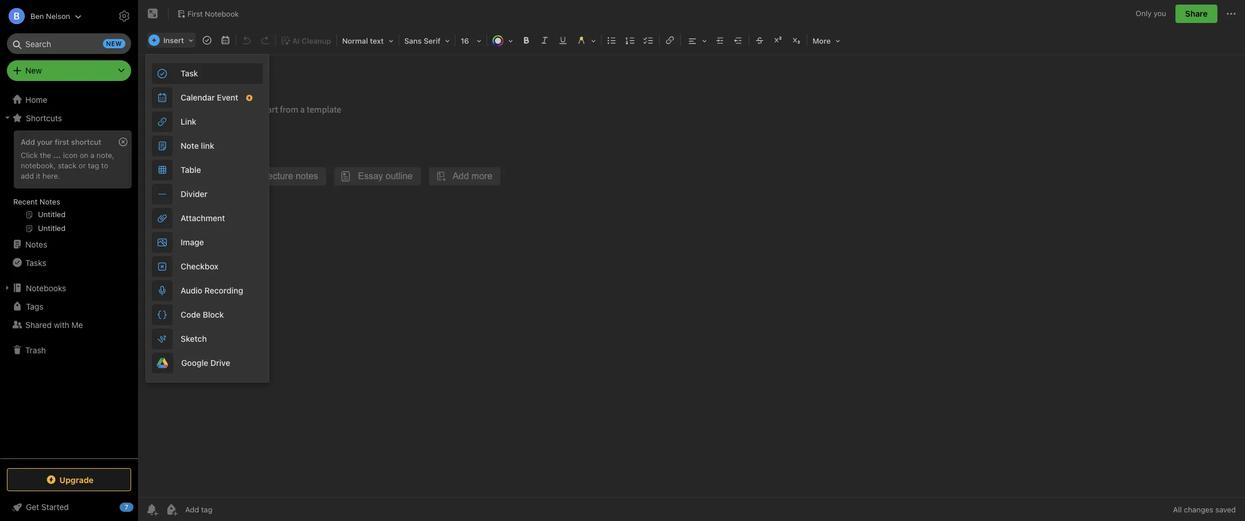 Task type: vqa. For each thing, say whether or not it's contained in the screenshot.
Trash
yes



Task type: locate. For each thing, give the bounding box(es) containing it.
outdent image
[[731, 32, 747, 48]]

table
[[181, 165, 201, 175]]

google
[[181, 359, 208, 368]]

code block
[[181, 310, 224, 320]]

bulleted list image
[[604, 32, 620, 48]]

all changes saved
[[1174, 506, 1237, 515]]

divider link
[[146, 182, 269, 207]]

text
[[370, 36, 384, 45]]

the
[[40, 151, 51, 160]]

sketch
[[181, 334, 207, 344]]

settings image
[[117, 9, 131, 23]]

More field
[[809, 32, 845, 49]]

all
[[1174, 506, 1183, 515]]

calendar event link
[[146, 86, 269, 110]]

link
[[201, 141, 214, 151]]

only you
[[1136, 9, 1167, 18]]

first
[[188, 9, 203, 18]]

group
[[0, 127, 138, 240]]

tree
[[0, 90, 138, 459]]

to
[[101, 161, 108, 170]]

nelson
[[46, 11, 70, 20]]

notebooks link
[[0, 279, 138, 298]]

note
[[181, 141, 199, 151]]

Account field
[[0, 5, 82, 28]]

normal
[[342, 36, 368, 45]]

serif
[[424, 36, 441, 45]]

numbered list image
[[623, 32, 639, 48]]

bold image
[[518, 32, 535, 48]]

ben
[[31, 11, 44, 20]]

more actions image
[[1225, 7, 1239, 21]]

Highlight field
[[573, 32, 600, 49]]

notes up tasks
[[25, 240, 47, 249]]

here.
[[42, 171, 60, 181]]

block
[[203, 310, 224, 320]]

task link
[[146, 62, 269, 86]]

recording
[[205, 286, 243, 296]]

changes
[[1185, 506, 1214, 515]]

note link link
[[146, 134, 269, 158]]

expand note image
[[146, 7, 160, 21]]

tree containing home
[[0, 90, 138, 459]]

new search field
[[15, 33, 125, 54]]

on
[[80, 151, 88, 160]]

shortcuts button
[[0, 109, 138, 127]]

subscript image
[[789, 32, 805, 48]]

first
[[55, 138, 69, 147]]

note window element
[[138, 0, 1246, 522]]

Help and Learning task checklist field
[[0, 499, 138, 517]]

click to collapse image
[[134, 501, 142, 514]]

Alignment field
[[683, 32, 711, 49]]

checkbox
[[181, 262, 219, 272]]

code block link
[[146, 303, 269, 327]]

saved
[[1216, 506, 1237, 515]]

insert link image
[[662, 32, 678, 48]]

7
[[125, 504, 128, 512]]

notes link
[[0, 235, 138, 254]]

add your first shortcut
[[21, 138, 101, 147]]

strikethrough image
[[752, 32, 768, 48]]

click
[[21, 151, 38, 160]]

indent image
[[712, 32, 729, 48]]

Insert field
[[146, 32, 197, 48]]

1 vertical spatial notes
[[25, 240, 47, 249]]

notes right recent
[[40, 197, 60, 207]]

a
[[90, 151, 95, 160]]

me
[[72, 320, 83, 330]]

Font size field
[[457, 32, 486, 49]]

task
[[181, 68, 198, 78]]

drive
[[210, 359, 230, 368]]

icon on a note, notebook, stack or tag to add it here.
[[21, 151, 114, 181]]

shortcuts
[[26, 113, 62, 123]]

calendar event
[[181, 93, 238, 102]]

16
[[461, 36, 469, 45]]

checkbox link
[[146, 255, 269, 279]]

home
[[25, 95, 47, 104]]

first notebook button
[[173, 6, 243, 22]]



Task type: describe. For each thing, give the bounding box(es) containing it.
with
[[54, 320, 69, 330]]

ben nelson
[[31, 11, 70, 20]]

checklist image
[[641, 32, 657, 48]]

notebook,
[[21, 161, 56, 170]]

add tag image
[[165, 504, 178, 517]]

divider
[[181, 189, 208, 199]]

stack
[[58, 161, 77, 170]]

task image
[[199, 32, 215, 48]]

shared with me link
[[0, 316, 138, 334]]

started
[[41, 503, 69, 513]]

Search text field
[[15, 33, 123, 54]]

underline image
[[555, 32, 571, 48]]

link link
[[146, 110, 269, 134]]

calendar event image
[[218, 32, 234, 48]]

Heading level field
[[338, 32, 398, 49]]

code
[[181, 310, 201, 320]]

Font color field
[[489, 32, 517, 49]]

note link
[[181, 141, 214, 151]]

google drive link
[[146, 352, 269, 376]]

upgrade
[[59, 476, 94, 485]]

Add tag field
[[184, 505, 270, 516]]

Font family field
[[401, 32, 454, 49]]

add
[[21, 171, 34, 181]]

tags
[[26, 302, 43, 312]]

only
[[1136, 9, 1152, 18]]

recent
[[13, 197, 38, 207]]

insert
[[163, 36, 184, 45]]

your
[[37, 138, 53, 147]]

more
[[813, 36, 831, 45]]

add a reminder image
[[145, 504, 159, 517]]

0 vertical spatial notes
[[40, 197, 60, 207]]

audio recording
[[181, 286, 243, 296]]

shared with me
[[25, 320, 83, 330]]

trash
[[25, 346, 46, 355]]

new button
[[7, 60, 131, 81]]

it
[[36, 171, 40, 181]]

sketch link
[[146, 327, 269, 352]]

Note Editor text field
[[138, 55, 1246, 498]]

you
[[1154, 9, 1167, 18]]

google drive
[[181, 359, 230, 368]]

group containing add your first shortcut
[[0, 127, 138, 240]]

sans
[[405, 36, 422, 45]]

get
[[26, 503, 39, 513]]

new
[[25, 66, 42, 75]]

first notebook
[[188, 9, 239, 18]]

new
[[106, 40, 122, 47]]

add
[[21, 138, 35, 147]]

upgrade button
[[7, 469, 131, 492]]

shortcut
[[71, 138, 101, 147]]

tags button
[[0, 298, 138, 316]]

tasks
[[25, 258, 46, 268]]

get started
[[26, 503, 69, 513]]

attachment
[[181, 214, 225, 223]]

notebook
[[205, 9, 239, 18]]

note,
[[97, 151, 114, 160]]

or
[[79, 161, 86, 170]]

link
[[181, 117, 197, 127]]

share
[[1186, 9, 1209, 18]]

audio
[[181, 286, 203, 296]]

italic image
[[537, 32, 553, 48]]

image
[[181, 238, 204, 247]]

superscript image
[[771, 32, 787, 48]]

audio recording link
[[146, 279, 269, 303]]

dropdown list menu
[[146, 62, 269, 376]]

click the ...
[[21, 151, 61, 160]]

image link
[[146, 231, 269, 255]]

More actions field
[[1225, 5, 1239, 23]]

event
[[217, 93, 238, 102]]

normal text
[[342, 36, 384, 45]]

recent notes
[[13, 197, 60, 207]]

expand notebooks image
[[3, 284, 12, 293]]

tasks button
[[0, 254, 138, 272]]

notebooks
[[26, 283, 66, 293]]

home link
[[0, 90, 138, 109]]

attachment link
[[146, 207, 269, 231]]

tag
[[88, 161, 99, 170]]

table link
[[146, 158, 269, 182]]

...
[[53, 151, 61, 160]]

sans serif
[[405, 36, 441, 45]]

calendar
[[181, 93, 215, 102]]

shared
[[25, 320, 52, 330]]

share button
[[1176, 5, 1218, 23]]

icon
[[63, 151, 78, 160]]



